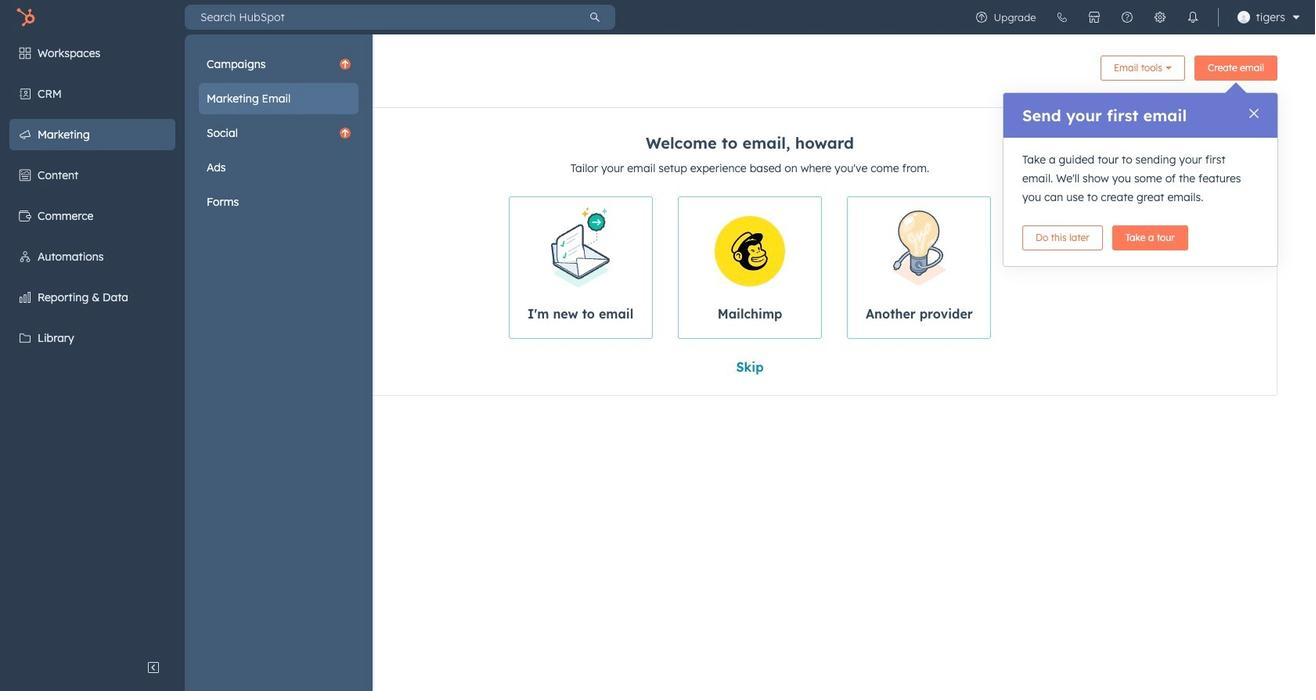 Task type: describe. For each thing, give the bounding box(es) containing it.
help image
[[1121, 11, 1133, 23]]

Search HubSpot search field
[[185, 5, 575, 30]]



Task type: vqa. For each thing, say whether or not it's contained in the screenshot.
Search HubSpot search field
yes



Task type: locate. For each thing, give the bounding box(es) containing it.
marketplaces image
[[1088, 11, 1101, 23]]

howard n/a image
[[1238, 11, 1250, 23]]

settings image
[[1154, 11, 1166, 23]]

notifications image
[[1187, 11, 1199, 23]]

None checkbox
[[847, 197, 992, 339]]

close image
[[1250, 109, 1259, 118]]

banner
[[222, 50, 1278, 92]]

menu
[[965, 0, 1306, 34], [0, 34, 373, 691], [199, 49, 359, 218]]

None checkbox
[[509, 197, 653, 339], [678, 197, 822, 339], [509, 197, 653, 339], [678, 197, 822, 339]]



